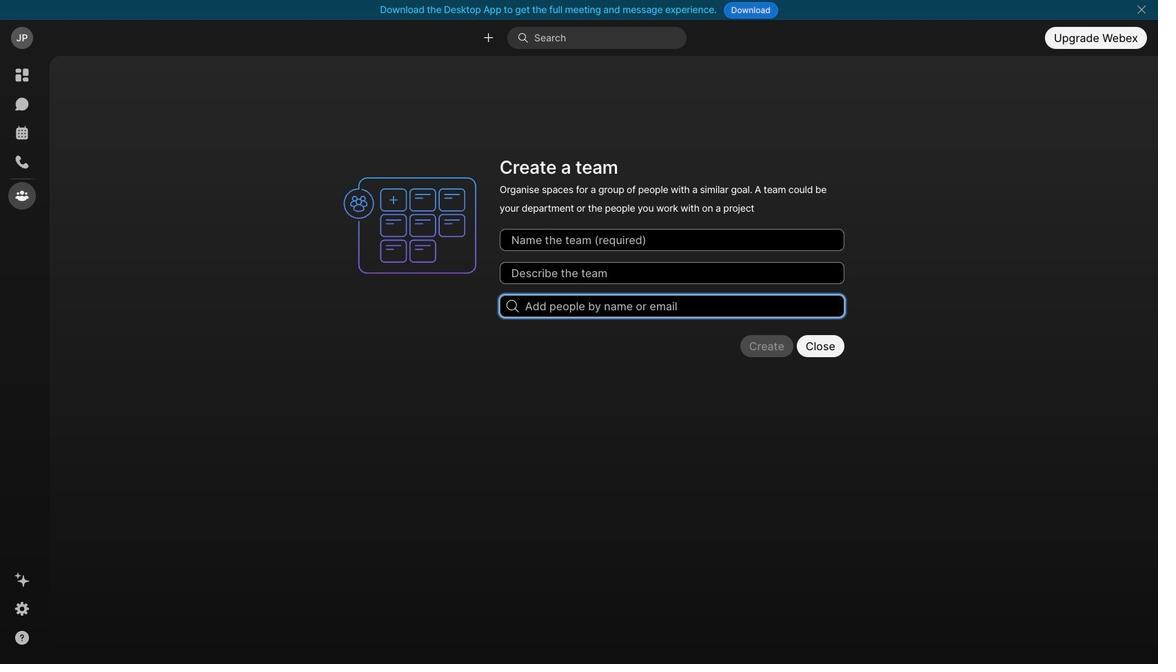 Task type: locate. For each thing, give the bounding box(es) containing it.
create a team image
[[337, 152, 492, 299]]

Add people by name or email text field
[[500, 295, 845, 317]]

Describe the team text field
[[500, 262, 845, 284]]

search_18 image
[[507, 300, 519, 312]]

navigation
[[0, 56, 44, 664]]



Task type: describe. For each thing, give the bounding box(es) containing it.
Name the team (required) text field
[[500, 229, 845, 251]]

cancel_16 image
[[1137, 4, 1148, 15]]

webex tab list
[[8, 61, 36, 210]]



Task type: vqa. For each thing, say whether or not it's contained in the screenshot.
@ Mentions only option at the top left of page
no



